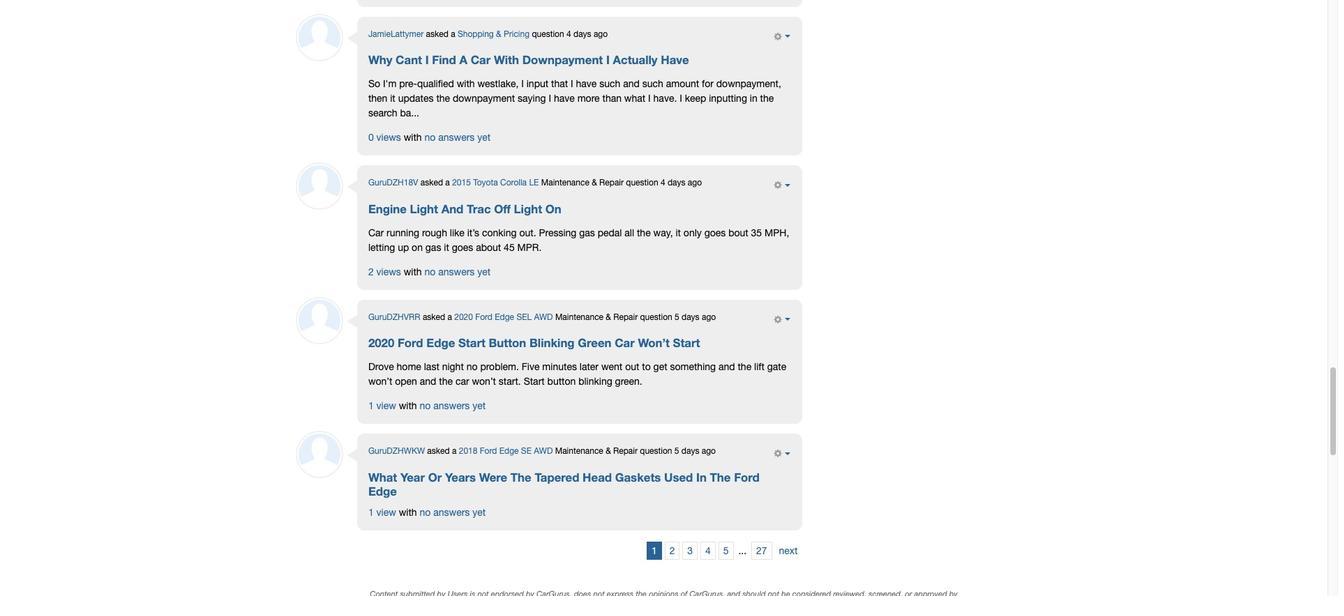 Task type: vqa. For each thing, say whether or not it's contained in the screenshot.
Rear to the bottom
no



Task type: locate. For each thing, give the bounding box(es) containing it.
no down rough
[[425, 266, 436, 278]]

view down the what
[[377, 507, 396, 518]]

1 vertical spatial gas
[[426, 242, 441, 253]]

2 for 2 views with no answers yet
[[368, 266, 374, 278]]

ago up in
[[702, 447, 716, 457]]

1 down drove
[[368, 401, 374, 412]]

2 1 view with no answers yet from the top
[[368, 507, 486, 518]]

2 horizontal spatial start
[[673, 336, 700, 350]]

no up car
[[467, 362, 478, 373]]

2 view from the top
[[377, 507, 396, 518]]

2020 ford edge start button blinking green car won't start
[[368, 336, 700, 350]]

0 horizontal spatial the
[[511, 471, 532, 485]]

2 vertical spatial car
[[615, 336, 635, 350]]

ford right 2018 at the left of the page
[[480, 447, 497, 457]]

days
[[574, 29, 592, 39], [668, 178, 686, 188], [682, 312, 700, 322], [682, 447, 700, 457]]

engine
[[368, 202, 407, 216]]

0 vertical spatial and
[[623, 78, 640, 89]]

1 vertical spatial view
[[377, 507, 396, 518]]

won't down problem.
[[472, 376, 496, 388]]

no answers yet link up 2015 at the top of the page
[[425, 132, 491, 143]]

repair up gaskets
[[614, 447, 638, 457]]

light up out.
[[514, 202, 542, 216]]

car up out
[[615, 336, 635, 350]]

1 vertical spatial it
[[676, 227, 681, 239]]

and left lift
[[719, 362, 735, 373]]

0 vertical spatial 4
[[567, 29, 571, 39]]

0 vertical spatial view
[[377, 401, 396, 412]]

2 horizontal spatial it
[[676, 227, 681, 239]]

the down the se
[[511, 471, 532, 485]]

start up the 'night'
[[459, 336, 486, 350]]

get
[[654, 362, 668, 373]]

such up have.
[[643, 78, 664, 89]]

views for engine
[[377, 266, 401, 278]]

1 vertical spatial car
[[368, 227, 384, 239]]

asked for or
[[427, 447, 450, 457]]

views for why
[[377, 132, 401, 143]]

1 view with no answers yet down the open
[[368, 401, 486, 412]]

on
[[546, 202, 562, 216]]

1 vertical spatial 1 view with no answers yet
[[368, 507, 486, 518]]

maintenance up on
[[541, 178, 590, 188]]

a for find
[[451, 29, 456, 39]]

5 for start
[[675, 312, 680, 322]]

5 link
[[719, 542, 734, 560]]

asked right the gurudzhvrr
[[423, 312, 445, 322]]

35
[[751, 227, 762, 239]]

2 views link
[[368, 266, 401, 278]]

0 vertical spatial 2
[[368, 266, 374, 278]]

1 horizontal spatial light
[[514, 202, 542, 216]]

asked up find
[[426, 29, 449, 39]]

yet down downpayment
[[478, 132, 491, 143]]

1 horizontal spatial and
[[623, 78, 640, 89]]

5 up used
[[675, 447, 680, 457]]

start inside drove home last night no problem.  five minutes later went out to get  something and the lift gate won't open and the car won't start.  start button  blinking green.
[[524, 376, 545, 388]]

1 won't from the left
[[368, 376, 393, 388]]

engine light and trac off light on
[[368, 202, 562, 216]]

0 vertical spatial views
[[377, 132, 401, 143]]

2 right 1 link
[[670, 546, 675, 557]]

no down last
[[420, 401, 431, 412]]

than
[[603, 93, 622, 104]]

1 vertical spatial repair
[[614, 312, 638, 322]]

the down qualified
[[437, 93, 450, 104]]

running
[[387, 227, 420, 239]]

2020 inside the 2020 ford edge start button blinking green car won't start link
[[368, 336, 395, 350]]

2 vertical spatial 1
[[652, 546, 657, 557]]

no
[[425, 132, 436, 143], [425, 266, 436, 278], [467, 362, 478, 373], [420, 401, 431, 412], [420, 507, 431, 518]]

yet down problem.
[[473, 401, 486, 412]]

it right then at left top
[[390, 93, 396, 104]]

asked up the or
[[427, 447, 450, 457]]

1 1 view link from the top
[[368, 401, 396, 412]]

a for trac
[[446, 178, 450, 188]]

car right the a
[[471, 53, 491, 67]]

0 horizontal spatial 2
[[368, 266, 374, 278]]

repair up out
[[614, 312, 638, 322]]

a left 2018 at the left of the page
[[452, 447, 457, 457]]

1 horizontal spatial car
[[471, 53, 491, 67]]

edge left the sel
[[495, 312, 514, 322]]

no down updates
[[425, 132, 436, 143]]

yet down were
[[473, 507, 486, 518]]

no for i
[[425, 132, 436, 143]]

awd
[[534, 312, 553, 322], [534, 447, 553, 457]]

1 vertical spatial 4
[[661, 178, 666, 188]]

jamielattymer asked a shopping & pricing question             4 days ago
[[368, 29, 608, 39]]

start.
[[499, 376, 521, 388]]

goes right only
[[705, 227, 726, 239]]

1 vertical spatial and
[[719, 362, 735, 373]]

1 horizontal spatial have
[[576, 78, 597, 89]]

awd right the sel
[[534, 312, 553, 322]]

0 vertical spatial awd
[[534, 312, 553, 322]]

& up car running rough like it's conking out.  pressing gas pedal all the way, it only  goes bout 35 mph, letting up on gas it goes about 45 mpr.
[[592, 178, 597, 188]]

goes
[[705, 227, 726, 239], [452, 242, 473, 253]]

2020 ford edge sel awd link
[[455, 312, 553, 322]]

so
[[368, 78, 380, 89]]

2 vertical spatial repair
[[614, 447, 638, 457]]

later
[[580, 362, 599, 373]]

only
[[684, 227, 702, 239]]

head
[[583, 471, 612, 485]]

letting
[[368, 242, 395, 253]]

to
[[642, 362, 651, 373]]

1 vertical spatial maintenance
[[556, 312, 604, 322]]

1 horizontal spatial the
[[710, 471, 731, 485]]

views right 0
[[377, 132, 401, 143]]

asked for edge
[[423, 312, 445, 322]]

light up rough
[[410, 202, 438, 216]]

have
[[576, 78, 597, 89], [554, 93, 575, 104]]

saying
[[518, 93, 546, 104]]

five
[[522, 362, 540, 373]]

5 up something
[[675, 312, 680, 322]]

car
[[471, 53, 491, 67], [368, 227, 384, 239], [615, 336, 635, 350]]

views down letting
[[377, 266, 401, 278]]

1 horizontal spatial 2
[[670, 546, 675, 557]]

1 vertical spatial 2020
[[368, 336, 395, 350]]

2 vertical spatial maintenance
[[555, 447, 604, 457]]

answers down like
[[439, 266, 475, 278]]

1 vertical spatial views
[[377, 266, 401, 278]]

repair for car
[[614, 312, 638, 322]]

green.
[[615, 376, 643, 388]]

1 vertical spatial 1 view link
[[368, 507, 396, 518]]

1 view link down the what
[[368, 507, 396, 518]]

2 horizontal spatial 4
[[706, 546, 711, 557]]

actually
[[613, 53, 658, 67]]

1 horizontal spatial won't
[[472, 376, 496, 388]]

ford right in
[[734, 471, 760, 485]]

1 horizontal spatial start
[[524, 376, 545, 388]]

with down "on"
[[404, 266, 422, 278]]

ago up something
[[702, 312, 716, 322]]

why
[[368, 53, 393, 67]]

i'm
[[383, 78, 397, 89]]

2 inside 'link'
[[670, 546, 675, 557]]

i down that
[[549, 93, 551, 104]]

downpayment
[[453, 93, 515, 104]]

0 horizontal spatial car
[[368, 227, 384, 239]]

with up downpayment
[[457, 78, 475, 89]]

and down last
[[420, 376, 437, 388]]

1 horizontal spatial such
[[643, 78, 664, 89]]

no answers yet link down like
[[425, 266, 491, 278]]

it inside so i'm pre-qualified with westlake, i input that i  have such and such amount for downpayment, then it updates the downpayment saying i have  more than what i have. i keep inputting in the search ba...
[[390, 93, 396, 104]]

a
[[451, 29, 456, 39], [446, 178, 450, 188], [448, 312, 452, 322], [452, 447, 457, 457]]

edge
[[495, 312, 514, 322], [427, 336, 455, 350], [500, 447, 519, 457], [368, 485, 397, 499]]

0 vertical spatial 1 view with no answers yet
[[368, 401, 486, 412]]

2 views from the top
[[377, 266, 401, 278]]

no answers yet link for trac
[[425, 266, 491, 278]]

no answers yet link down car
[[420, 401, 486, 412]]

what year or years were the tapered head gaskets used in the ford edge
[[368, 471, 760, 499]]

0 horizontal spatial have
[[554, 93, 575, 104]]

with for cant
[[404, 132, 422, 143]]

27 link
[[752, 542, 772, 560]]

answers down years
[[434, 507, 470, 518]]

have up "more"
[[576, 78, 597, 89]]

5 left '...'
[[724, 546, 729, 557]]

1 1 view with no answers yet from the top
[[368, 401, 486, 412]]

ford up button
[[476, 312, 493, 322]]

2020 ford edge start button blinking green car won't start link
[[368, 336, 700, 351]]

westlake,
[[478, 78, 519, 89]]

2 1 view link from the top
[[368, 507, 396, 518]]

no answers yet link for find
[[425, 132, 491, 143]]

a left 2015 at the top of the page
[[446, 178, 450, 188]]

0 vertical spatial 1 view link
[[368, 401, 396, 412]]

with down ba...
[[404, 132, 422, 143]]

2 for 2
[[670, 546, 675, 557]]

2 vertical spatial 5
[[724, 546, 729, 557]]

1 view link
[[368, 401, 396, 412], [368, 507, 396, 518]]

0 vertical spatial gas
[[580, 227, 595, 239]]

pagination navigation navigation
[[296, 541, 802, 560]]

bout
[[729, 227, 749, 239]]

3
[[688, 546, 693, 557]]

1 view from the top
[[377, 401, 396, 412]]

2 awd from the top
[[534, 447, 553, 457]]

a down 2 views with no answers yet
[[448, 312, 452, 322]]

2 horizontal spatial car
[[615, 336, 635, 350]]

mpr.
[[518, 242, 542, 253]]

1 vertical spatial 2
[[670, 546, 675, 557]]

2018
[[459, 447, 478, 457]]

car
[[456, 376, 469, 388]]

a for years
[[452, 447, 457, 457]]

1 horizontal spatial it
[[444, 242, 449, 253]]

edge down the what
[[368, 485, 397, 499]]

more
[[578, 93, 600, 104]]

0 horizontal spatial gas
[[426, 242, 441, 253]]

4 up way,
[[661, 178, 666, 188]]

answers for trac
[[439, 266, 475, 278]]

gurudzhvrr asked a 2020 ford edge sel awd maintenance & repair             question             5 days ago
[[368, 312, 716, 322]]

2 down letting
[[368, 266, 374, 278]]

2 vertical spatial and
[[420, 376, 437, 388]]

1 vertical spatial have
[[554, 93, 575, 104]]

the
[[511, 471, 532, 485], [710, 471, 731, 485]]

views
[[377, 132, 401, 143], [377, 266, 401, 278]]

yet down about
[[478, 266, 491, 278]]

4 left 5 link
[[706, 546, 711, 557]]

question up won't
[[640, 312, 673, 322]]

what
[[625, 93, 646, 104]]

the right in
[[710, 471, 731, 485]]

2 vertical spatial it
[[444, 242, 449, 253]]

goes down like
[[452, 242, 473, 253]]

1 link
[[647, 542, 662, 560]]

yet
[[478, 132, 491, 143], [478, 266, 491, 278], [473, 401, 486, 412], [473, 507, 486, 518]]

gas down rough
[[426, 242, 441, 253]]

used
[[665, 471, 693, 485]]

no for and
[[425, 266, 436, 278]]

with down the 'year'
[[399, 507, 417, 518]]

edge inside what year or years were the tapered head gaskets used in the ford edge
[[368, 485, 397, 499]]

2 such from the left
[[643, 78, 664, 89]]

answers up 2015 at the top of the page
[[439, 132, 475, 143]]

won't down drove
[[368, 376, 393, 388]]

tapered
[[535, 471, 580, 485]]

maintenance for tapered
[[555, 447, 604, 457]]

gas left pedal
[[580, 227, 595, 239]]

1 awd from the top
[[534, 312, 553, 322]]

and
[[442, 202, 464, 216]]

0 vertical spatial 5
[[675, 312, 680, 322]]

1 horizontal spatial goes
[[705, 227, 726, 239]]

3 link
[[683, 542, 698, 560]]

ford
[[476, 312, 493, 322], [398, 336, 423, 350], [480, 447, 497, 457], [734, 471, 760, 485]]

gurudzh18v asked a 2015 toyota corolla le maintenance & repair             question             4 days ago
[[368, 178, 702, 188]]

view
[[377, 401, 396, 412], [377, 507, 396, 518]]

start up something
[[673, 336, 700, 350]]

years
[[445, 471, 476, 485]]

0 horizontal spatial light
[[410, 202, 438, 216]]

2020
[[455, 312, 473, 322], [368, 336, 395, 350]]

asked left 2015 at the top of the page
[[421, 178, 443, 188]]

1 vertical spatial awd
[[534, 447, 553, 457]]

lift
[[755, 362, 765, 373]]

awd for the
[[534, 447, 553, 457]]

with for ford
[[399, 401, 417, 412]]

car inside car running rough like it's conking out.  pressing gas pedal all the way, it only  goes bout 35 mph, letting up on gas it goes about 45 mpr.
[[368, 227, 384, 239]]

and inside so i'm pre-qualified with westlake, i input that i  have such and such amount for downpayment, then it updates the downpayment saying i have  more than what i have. i keep inputting in the search ba...
[[623, 78, 640, 89]]

question
[[532, 29, 564, 39], [626, 178, 659, 188], [640, 312, 673, 322], [640, 447, 673, 457]]

2 won't from the left
[[472, 376, 496, 388]]

0 horizontal spatial such
[[600, 78, 621, 89]]

2 vertical spatial 4
[[706, 546, 711, 557]]

0 horizontal spatial it
[[390, 93, 396, 104]]

pressing
[[539, 227, 577, 239]]

maintenance
[[541, 178, 590, 188], [556, 312, 604, 322], [555, 447, 604, 457]]

0 horizontal spatial goes
[[452, 242, 473, 253]]

0 vertical spatial it
[[390, 93, 396, 104]]

0 horizontal spatial won't
[[368, 376, 393, 388]]

0 vertical spatial have
[[576, 78, 597, 89]]

answers for find
[[439, 132, 475, 143]]

answers for start
[[434, 401, 470, 412]]

1 vertical spatial 5
[[675, 447, 680, 457]]

1 views from the top
[[377, 132, 401, 143]]

2 horizontal spatial and
[[719, 362, 735, 373]]

repair up pedal
[[600, 178, 624, 188]]

2020 up the 'night'
[[455, 312, 473, 322]]

drove home last night no problem.  five minutes later went out to get  something and the lift gate won't open and the car won't start.  start button  blinking green.
[[368, 362, 787, 388]]

0 horizontal spatial 4
[[567, 29, 571, 39]]

1 view link down the open
[[368, 401, 396, 412]]

1 down the what
[[368, 507, 374, 518]]

problem.
[[481, 362, 519, 373]]

with down the open
[[399, 401, 417, 412]]

have down that
[[554, 93, 575, 104]]

5 for used
[[675, 447, 680, 457]]

edge left the se
[[500, 447, 519, 457]]

i left actually
[[607, 53, 610, 67]]

and up what
[[623, 78, 640, 89]]

start
[[459, 336, 486, 350], [673, 336, 700, 350], [524, 376, 545, 388]]

search
[[368, 108, 398, 119]]

car up letting
[[368, 227, 384, 239]]

2020 up drove
[[368, 336, 395, 350]]

all
[[625, 227, 635, 239]]

a left shopping
[[451, 29, 456, 39]]

it
[[390, 93, 396, 104], [676, 227, 681, 239], [444, 242, 449, 253]]

next
[[779, 546, 798, 557]]

1 horizontal spatial 2020
[[455, 312, 473, 322]]

asked for i
[[426, 29, 449, 39]]

2 views with no answers yet
[[368, 266, 491, 278]]

0 horizontal spatial 2020
[[368, 336, 395, 350]]



Task type: describe. For each thing, give the bounding box(es) containing it.
gurudzhvrr
[[368, 312, 421, 322]]

a for start
[[448, 312, 452, 322]]

i right that
[[571, 78, 574, 89]]

trac
[[467, 202, 491, 216]]

no answers yet link down years
[[420, 507, 486, 518]]

have.
[[654, 93, 677, 104]]

the inside car running rough like it's conking out.  pressing gas pedal all the way, it only  goes bout 35 mph, letting up on gas it goes about 45 mpr.
[[637, 227, 651, 239]]

days up something
[[682, 312, 700, 322]]

2 link
[[665, 542, 680, 560]]

shopping
[[458, 29, 494, 39]]

0 horizontal spatial start
[[459, 336, 486, 350]]

a
[[460, 53, 468, 67]]

2015
[[452, 178, 471, 188]]

i left find
[[426, 53, 429, 67]]

no down the or
[[420, 507, 431, 518]]

downpayment,
[[717, 78, 782, 89]]

se
[[521, 447, 532, 457]]

2 the from the left
[[710, 471, 731, 485]]

about
[[476, 242, 501, 253]]

with for light
[[404, 266, 422, 278]]

yet for button
[[473, 401, 486, 412]]

downpayment
[[523, 53, 603, 67]]

qualified
[[417, 78, 454, 89]]

ford up home
[[398, 336, 423, 350]]

were
[[479, 471, 508, 485]]

no for edge
[[420, 401, 431, 412]]

way,
[[654, 227, 673, 239]]

0 vertical spatial maintenance
[[541, 178, 590, 188]]

went
[[602, 362, 623, 373]]

i right what
[[648, 93, 651, 104]]

like
[[450, 227, 465, 239]]

inputting
[[709, 93, 748, 104]]

asked for and
[[421, 178, 443, 188]]

it's
[[467, 227, 480, 239]]

what
[[368, 471, 397, 485]]

engine light and trac off light on link
[[368, 202, 562, 216]]

night
[[442, 362, 464, 373]]

& left pricing at the left top
[[496, 29, 502, 39]]

0 views link
[[368, 132, 401, 143]]

with inside so i'm pre-qualified with westlake, i input that i  have such and such amount for downpayment, then it updates the downpayment saying i have  more than what i have. i keep inputting in the search ba...
[[457, 78, 475, 89]]

2 light from the left
[[514, 202, 542, 216]]

off
[[494, 202, 511, 216]]

home
[[397, 362, 422, 373]]

gurudzhwkw asked a 2018 ford edge se awd maintenance & repair             question             5 days ago
[[368, 447, 716, 457]]

open
[[395, 376, 417, 388]]

then
[[368, 93, 388, 104]]

1 horizontal spatial 4
[[661, 178, 666, 188]]

or
[[428, 471, 442, 485]]

ford inside what year or years were the tapered head gaskets used in the ford edge
[[734, 471, 760, 485]]

0 vertical spatial repair
[[600, 178, 624, 188]]

4 inside pagination navigation navigation
[[706, 546, 711, 557]]

i left the keep
[[680, 93, 683, 104]]

what year or years were the tapered head gaskets used in the ford edge link
[[368, 471, 791, 499]]

awd for blinking
[[534, 312, 553, 322]]

0 vertical spatial goes
[[705, 227, 726, 239]]

why cant i find a car with downpayment i actually have link
[[368, 53, 689, 67]]

0 vertical spatial car
[[471, 53, 491, 67]]

ba...
[[400, 108, 420, 119]]

0 vertical spatial 2020
[[455, 312, 473, 322]]

1 horizontal spatial gas
[[580, 227, 595, 239]]

yet for off
[[478, 266, 491, 278]]

out.
[[520, 227, 536, 239]]

on
[[412, 242, 423, 253]]

pricing
[[504, 29, 530, 39]]

corolla
[[501, 178, 527, 188]]

question up gaskets
[[640, 447, 673, 457]]

days up in
[[682, 447, 700, 457]]

in
[[750, 93, 758, 104]]

gurudzhwkw link
[[368, 447, 425, 457]]

gurudzh18v link
[[368, 178, 418, 188]]

question up downpayment
[[532, 29, 564, 39]]

keep
[[685, 93, 707, 104]]

won't
[[638, 336, 670, 350]]

ago up only
[[688, 178, 702, 188]]

amount
[[666, 78, 700, 89]]

2015 toyota corolla le link
[[452, 178, 539, 188]]

pedal
[[598, 227, 622, 239]]

1 inside 1 link
[[652, 546, 657, 557]]

next link
[[775, 543, 802, 560]]

find
[[432, 53, 456, 67]]

1 vertical spatial 1
[[368, 507, 374, 518]]

i left input
[[522, 78, 524, 89]]

mph,
[[765, 227, 790, 239]]

1 vertical spatial goes
[[452, 242, 473, 253]]

the down the 'night'
[[439, 376, 453, 388]]

car running rough like it's conking out.  pressing gas pedal all the way, it only  goes bout 35 mph, letting up on gas it goes about 45 mpr.
[[368, 227, 790, 253]]

1 such from the left
[[600, 78, 621, 89]]

ago up downpayment
[[594, 29, 608, 39]]

le
[[529, 178, 539, 188]]

so i'm pre-qualified with westlake, i input that i  have such and such amount for downpayment, then it updates the downpayment saying i have  more than what i have. i keep inputting in the search ba...
[[368, 78, 782, 119]]

unanswered tab panel
[[296, 0, 802, 560]]

edge up last
[[427, 336, 455, 350]]

1 view with no answers yet for second 1 view link
[[368, 507, 486, 518]]

maintenance for green
[[556, 312, 604, 322]]

45
[[504, 242, 515, 253]]

1 light from the left
[[410, 202, 438, 216]]

jamielattymer
[[368, 29, 424, 39]]

minutes
[[543, 362, 577, 373]]

pre-
[[399, 78, 417, 89]]

button
[[548, 376, 576, 388]]

1 the from the left
[[511, 471, 532, 485]]

repair for head
[[614, 447, 638, 457]]

in
[[697, 471, 707, 485]]

question up all
[[626, 178, 659, 188]]

no inside drove home last night no problem.  five minutes later went out to get  something and the lift gate won't open and the car won't start.  start button  blinking green.
[[467, 362, 478, 373]]

yet for a
[[478, 132, 491, 143]]

days up way,
[[668, 178, 686, 188]]

that
[[551, 78, 568, 89]]

input
[[527, 78, 549, 89]]

something
[[670, 362, 716, 373]]

the right "in"
[[761, 93, 774, 104]]

0 vertical spatial 1
[[368, 401, 374, 412]]

& up green
[[606, 312, 611, 322]]

27
[[757, 546, 768, 557]]

0 views with no answers yet
[[368, 132, 491, 143]]

up
[[398, 242, 409, 253]]

0
[[368, 132, 374, 143]]

1 view with no answers yet for 2nd 1 view link from the bottom of the unanswered tab panel
[[368, 401, 486, 412]]

5 inside 5 link
[[724, 546, 729, 557]]

the left lift
[[738, 362, 752, 373]]

no answers yet link for start
[[420, 401, 486, 412]]

0 horizontal spatial and
[[420, 376, 437, 388]]

& up head
[[606, 447, 611, 457]]

2018 ford edge se awd link
[[459, 447, 553, 457]]

updates
[[398, 93, 434, 104]]

4 link
[[701, 542, 716, 560]]

days up downpayment
[[574, 29, 592, 39]]

gate
[[768, 362, 787, 373]]

year
[[401, 471, 425, 485]]

rough
[[422, 227, 447, 239]]

out
[[626, 362, 640, 373]]



